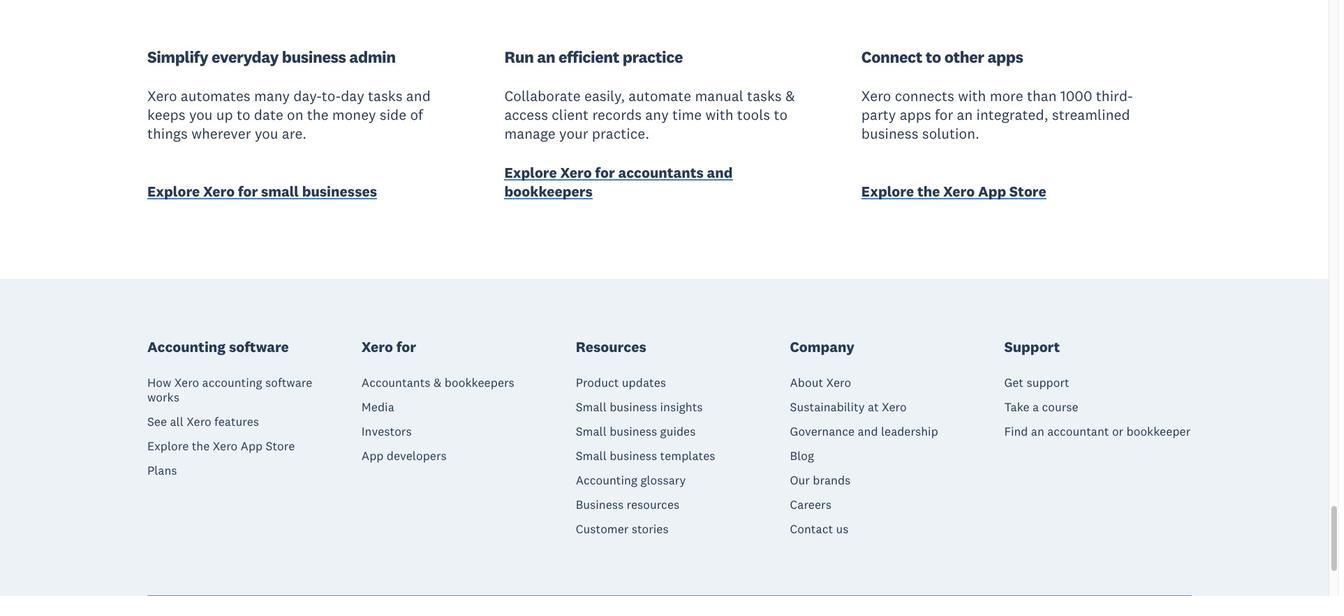 Task type: locate. For each thing, give the bounding box(es) containing it.
1 vertical spatial you
[[255, 124, 278, 143]]

for left small
[[238, 182, 258, 201]]

2 horizontal spatial an
[[1031, 425, 1044, 440]]

company
[[790, 338, 855, 357]]

connects
[[895, 86, 954, 105]]

media
[[362, 400, 394, 416]]

accountants & bookkeepers
[[362, 376, 514, 391]]

1 horizontal spatial you
[[255, 124, 278, 143]]

the
[[307, 105, 329, 124], [917, 182, 940, 201], [192, 439, 210, 455]]

small
[[576, 400, 607, 416], [576, 425, 607, 440], [576, 449, 607, 465]]

you left up
[[189, 105, 213, 124]]

explore the xero app store link
[[861, 182, 1046, 204], [147, 439, 295, 455]]

course
[[1042, 400, 1078, 416]]

business down small business guides link
[[610, 449, 657, 465]]

1 horizontal spatial an
[[957, 105, 973, 124]]

automates
[[181, 86, 250, 105]]

business down "party"
[[861, 124, 918, 143]]

see all xero features link
[[147, 415, 259, 430]]

accounting up how
[[147, 338, 226, 357]]

tasks up the side
[[368, 86, 403, 105]]

apps up more
[[988, 47, 1023, 67]]

an
[[537, 47, 555, 67], [957, 105, 973, 124], [1031, 425, 1044, 440]]

1 horizontal spatial store
[[1009, 182, 1046, 201]]

xero inside xero connects with more than 1000 third- party apps for an integrated,  streamlined business solution.
[[861, 86, 891, 105]]

1 horizontal spatial and
[[707, 163, 733, 182]]

or
[[1112, 425, 1123, 440]]

an up solution.
[[957, 105, 973, 124]]

an right find
[[1031, 425, 1044, 440]]

1 vertical spatial &
[[434, 376, 442, 391]]

xero up "keeps"
[[147, 86, 177, 105]]

for down practice.
[[595, 163, 615, 182]]

0 horizontal spatial explore the xero app store link
[[147, 439, 295, 455]]

0 horizontal spatial apps
[[900, 105, 931, 124]]

client
[[552, 105, 589, 124]]

1 horizontal spatial the
[[307, 105, 329, 124]]

sustainability
[[790, 400, 865, 416]]

explore inside "link"
[[147, 182, 200, 201]]

xero for
[[362, 338, 416, 357]]

0 horizontal spatial an
[[537, 47, 555, 67]]

accounting glossary
[[576, 474, 686, 489]]

more
[[990, 86, 1023, 105]]

and down at
[[858, 425, 878, 440]]

0 horizontal spatial with
[[705, 105, 734, 124]]

business up the small business guides
[[610, 400, 657, 416]]

things
[[147, 124, 188, 143]]

0 vertical spatial and
[[406, 86, 431, 105]]

and inside xero automates many day-to-day tasks and keeps you up to date on the money side of things wherever you are.
[[406, 86, 431, 105]]

2 vertical spatial an
[[1031, 425, 1044, 440]]

take a course
[[1004, 400, 1078, 416]]

on
[[287, 105, 303, 124]]

1 horizontal spatial accounting
[[576, 474, 637, 489]]

small business insights
[[576, 400, 703, 416]]

to inside collaborate easily, automate manual tasks & access client records any time with tools to manage your practice.
[[774, 105, 788, 124]]

to-
[[322, 86, 341, 105]]

the for bottom explore the xero app store link
[[192, 439, 210, 455]]

support
[[1004, 338, 1060, 357]]

1 tasks from the left
[[368, 86, 403, 105]]

accountants
[[618, 163, 704, 182]]

business for small business insights
[[610, 400, 657, 416]]

the down solution.
[[917, 182, 940, 201]]

apps
[[988, 47, 1023, 67], [900, 105, 931, 124]]

2 horizontal spatial app
[[978, 182, 1006, 201]]

the down see all xero features at bottom
[[192, 439, 210, 455]]

app developers
[[362, 449, 447, 465]]

0 vertical spatial the
[[307, 105, 329, 124]]

bookkeepers inside explore xero for accountants and bookkeepers
[[504, 182, 593, 201]]

about xero
[[790, 376, 851, 391]]

and up of
[[406, 86, 431, 105]]

to
[[926, 47, 941, 67], [237, 105, 250, 124], [774, 105, 788, 124]]

1 horizontal spatial explore the xero app store
[[861, 182, 1046, 201]]

and right accountants
[[707, 163, 733, 182]]

xero down your
[[560, 163, 592, 182]]

0 horizontal spatial tasks
[[368, 86, 403, 105]]

0 vertical spatial accounting
[[147, 338, 226, 357]]

xero down the wherever
[[203, 182, 235, 201]]

2 small from the top
[[576, 425, 607, 440]]

xero right at
[[882, 400, 907, 416]]

accounting software
[[147, 338, 289, 357]]

business inside xero connects with more than 1000 third- party apps for an integrated,  streamlined business solution.
[[861, 124, 918, 143]]

explore the xero app store
[[861, 182, 1046, 201], [147, 439, 295, 455]]

xero
[[147, 86, 177, 105], [861, 86, 891, 105], [560, 163, 592, 182], [203, 182, 235, 201], [943, 182, 975, 201], [362, 338, 393, 357], [174, 376, 199, 391], [826, 376, 851, 391], [882, 400, 907, 416], [187, 415, 211, 430], [213, 439, 238, 455]]

sustainability at xero link
[[790, 400, 907, 416]]

business up day- at the left top of page
[[282, 47, 346, 67]]

keeps
[[147, 105, 185, 124]]

guides
[[660, 425, 696, 440]]

to left other
[[926, 47, 941, 67]]

your
[[559, 124, 588, 143]]

tasks inside collaborate easily, automate manual tasks & access client records any time with tools to manage your practice.
[[747, 86, 782, 105]]

an right run
[[537, 47, 555, 67]]

0 horizontal spatial &
[[434, 376, 442, 391]]

1 small from the top
[[576, 400, 607, 416]]

tasks up tools
[[747, 86, 782, 105]]

1 horizontal spatial &
[[785, 86, 795, 105]]

explore
[[504, 163, 557, 182], [147, 182, 200, 201], [861, 182, 914, 201], [147, 439, 189, 455]]

business down the small business insights at the bottom of the page
[[610, 425, 657, 440]]

0 vertical spatial you
[[189, 105, 213, 124]]

3 small from the top
[[576, 449, 607, 465]]

1 horizontal spatial with
[[958, 86, 986, 105]]

0 horizontal spatial accounting
[[147, 338, 226, 357]]

businesses
[[302, 182, 377, 201]]

1 vertical spatial store
[[266, 439, 295, 455]]

with left more
[[958, 86, 986, 105]]

simplify
[[147, 47, 208, 67]]

small for small business templates
[[576, 449, 607, 465]]

1 vertical spatial explore the xero app store
[[147, 439, 295, 455]]

explore xero for accountants and bookkeepers link
[[504, 163, 733, 204]]

governance and leadership link
[[790, 425, 938, 440]]

apps down connects
[[900, 105, 931, 124]]

investors
[[362, 425, 412, 440]]

get support link
[[1004, 376, 1069, 391]]

updates
[[622, 376, 666, 391]]

1000
[[1060, 86, 1092, 105]]

0 horizontal spatial and
[[406, 86, 431, 105]]

0 vertical spatial software
[[229, 338, 289, 357]]

0 horizontal spatial the
[[192, 439, 210, 455]]

money
[[332, 105, 376, 124]]

to right up
[[237, 105, 250, 124]]

0 vertical spatial explore the xero app store link
[[861, 182, 1046, 204]]

2 horizontal spatial and
[[858, 425, 878, 440]]

1 horizontal spatial tasks
[[747, 86, 782, 105]]

time
[[672, 105, 702, 124]]

for up solution.
[[935, 105, 953, 124]]

to right tools
[[774, 105, 788, 124]]

templates
[[660, 449, 715, 465]]

0 vertical spatial store
[[1009, 182, 1046, 201]]

up
[[216, 105, 233, 124]]

xero up 'sustainability at xero' at the bottom of page
[[826, 376, 851, 391]]

explore for rightmost explore the xero app store link
[[861, 182, 914, 201]]

brands
[[813, 474, 851, 489]]

customer stories
[[576, 523, 669, 538]]

practice
[[623, 47, 683, 67]]

1 vertical spatial an
[[957, 105, 973, 124]]

2 vertical spatial small
[[576, 449, 607, 465]]

1 vertical spatial small
[[576, 425, 607, 440]]

1 vertical spatial software
[[265, 376, 312, 391]]

day
[[341, 86, 364, 105]]

1 horizontal spatial app
[[362, 449, 384, 465]]

0 horizontal spatial store
[[266, 439, 295, 455]]

xero inside how xero accounting software works
[[174, 376, 199, 391]]

with
[[958, 86, 986, 105], [705, 105, 734, 124]]

1 horizontal spatial apps
[[988, 47, 1023, 67]]

investors link
[[362, 425, 412, 440]]

an for run
[[537, 47, 555, 67]]

software
[[229, 338, 289, 357], [265, 376, 312, 391]]

software right accounting
[[265, 376, 312, 391]]

resources
[[627, 498, 679, 513]]

xero down solution.
[[943, 182, 975, 201]]

2 tasks from the left
[[747, 86, 782, 105]]

contact us
[[790, 523, 849, 538]]

2 vertical spatial the
[[192, 439, 210, 455]]

0 vertical spatial explore the xero app store
[[861, 182, 1046, 201]]

get
[[1004, 376, 1024, 391]]

simplify everyday business admin
[[147, 47, 396, 67]]

with down manual
[[705, 105, 734, 124]]

you down the date at the top
[[255, 124, 278, 143]]

explore the xero app store link down features
[[147, 439, 295, 455]]

xero up "party"
[[861, 86, 891, 105]]

small business templates
[[576, 449, 715, 465]]

explore the xero app store down solution.
[[861, 182, 1046, 201]]

small business guides
[[576, 425, 696, 440]]

accounting up business
[[576, 474, 637, 489]]

software up accounting
[[229, 338, 289, 357]]

day-
[[293, 86, 322, 105]]

than
[[1027, 86, 1057, 105]]

for inside explore xero for accountants and bookkeepers
[[595, 163, 615, 182]]

xero right how
[[174, 376, 199, 391]]

0 vertical spatial an
[[537, 47, 555, 67]]

explore inside explore xero for accountants and bookkeepers
[[504, 163, 557, 182]]

small for small business insights
[[576, 400, 607, 416]]

other
[[944, 47, 984, 67]]

1 vertical spatial and
[[707, 163, 733, 182]]

sustainability at xero
[[790, 400, 907, 416]]

1 vertical spatial apps
[[900, 105, 931, 124]]

1 horizontal spatial to
[[774, 105, 788, 124]]

accounting glossary link
[[576, 474, 686, 489]]

collaborate
[[504, 86, 581, 105]]

0 vertical spatial small
[[576, 400, 607, 416]]

explore the xero app store down features
[[147, 439, 295, 455]]

the down day- at the left top of page
[[307, 105, 329, 124]]

explore the xero app store link down solution.
[[861, 182, 1046, 204]]

1 vertical spatial accounting
[[576, 474, 637, 489]]

explore xero for small businesses
[[147, 182, 377, 201]]

connect to other apps
[[861, 47, 1023, 67]]

accounting
[[147, 338, 226, 357], [576, 474, 637, 489]]

at
[[868, 400, 879, 416]]

and inside explore xero for accountants and bookkeepers
[[707, 163, 733, 182]]

0 horizontal spatial explore the xero app store
[[147, 439, 295, 455]]

small
[[261, 182, 299, 201]]

our brands link
[[790, 474, 851, 489]]

all
[[170, 415, 184, 430]]

0 vertical spatial bookkeepers
[[504, 182, 593, 201]]

0 horizontal spatial to
[[237, 105, 250, 124]]

xero inside "link"
[[203, 182, 235, 201]]

automate
[[629, 86, 691, 105]]

0 horizontal spatial app
[[241, 439, 263, 455]]

0 vertical spatial &
[[785, 86, 795, 105]]

2 horizontal spatial the
[[917, 182, 940, 201]]

1 vertical spatial the
[[917, 182, 940, 201]]

business
[[576, 498, 624, 513]]



Task type: vqa. For each thing, say whether or not it's contained in the screenshot.
"to" inside the collaborate easily, automate manual tasks & access client records any time with tools to manage your practice.
yes



Task type: describe. For each thing, give the bounding box(es) containing it.
& inside collaborate easily, automate manual tasks & access client records any time with tools to manage your practice.
[[785, 86, 795, 105]]

app developers link
[[362, 449, 447, 465]]

an for find
[[1031, 425, 1044, 440]]

2 horizontal spatial to
[[926, 47, 941, 67]]

0 horizontal spatial you
[[189, 105, 213, 124]]

how xero accounting software works
[[147, 376, 312, 406]]

xero right all
[[187, 415, 211, 430]]

us
[[836, 523, 849, 538]]

take a course link
[[1004, 400, 1078, 416]]

accountant
[[1047, 425, 1109, 440]]

explore xero for accountants and bookkeepers
[[504, 163, 733, 201]]

solution.
[[922, 124, 979, 143]]

media link
[[362, 400, 394, 416]]

xero connects with more than 1000 third- party apps for an integrated,  streamlined business solution.
[[861, 86, 1133, 143]]

explore xero for small businesses link
[[147, 182, 377, 204]]

1 vertical spatial explore the xero app store link
[[147, 439, 295, 455]]

an inside xero connects with more than 1000 third- party apps for an integrated,  streamlined business solution.
[[957, 105, 973, 124]]

developers
[[387, 449, 447, 465]]

accountants
[[362, 376, 431, 391]]

to inside xero automates many day-to-day tasks and keeps you up to date on the money side of things wherever you are.
[[237, 105, 250, 124]]

see
[[147, 415, 167, 430]]

xero inside explore xero for accountants and bookkeepers
[[560, 163, 592, 182]]

run
[[504, 47, 534, 67]]

accounting for accounting software
[[147, 338, 226, 357]]

product
[[576, 376, 619, 391]]

connect
[[861, 47, 922, 67]]

product updates link
[[576, 376, 666, 391]]

explore for explore xero for small businesses "link" at the top
[[147, 182, 200, 201]]

third-
[[1096, 86, 1133, 105]]

software inside how xero accounting software works
[[265, 376, 312, 391]]

contact
[[790, 523, 833, 538]]

store for rightmost explore the xero app store link
[[1009, 182, 1046, 201]]

party
[[861, 105, 896, 124]]

apps inside xero connects with more than 1000 third- party apps for an integrated,  streamlined business solution.
[[900, 105, 931, 124]]

store for bottom explore the xero app store link
[[266, 439, 295, 455]]

with inside xero connects with more than 1000 third- party apps for an integrated,  streamlined business solution.
[[958, 86, 986, 105]]

find an accountant or bookkeeper link
[[1004, 425, 1191, 440]]

plans link
[[147, 464, 177, 479]]

0 vertical spatial apps
[[988, 47, 1023, 67]]

admin
[[349, 47, 396, 67]]

business resources link
[[576, 498, 679, 513]]

manage
[[504, 124, 556, 143]]

manual
[[695, 86, 743, 105]]

xero down features
[[213, 439, 238, 455]]

governance
[[790, 425, 855, 440]]

our brands
[[790, 474, 851, 489]]

streamlined
[[1052, 105, 1130, 124]]

about
[[790, 376, 823, 391]]

works
[[147, 391, 179, 406]]

business for small business guides
[[610, 425, 657, 440]]

the inside xero automates many day-to-day tasks and keeps you up to date on the money side of things wherever you are.
[[307, 105, 329, 124]]

business for small business templates
[[610, 449, 657, 465]]

for inside explore xero for small businesses "link"
[[238, 182, 258, 201]]

careers
[[790, 498, 831, 513]]

xero inside xero automates many day-to-day tasks and keeps you up to date on the money side of things wherever you are.
[[147, 86, 177, 105]]

practice.
[[592, 124, 649, 143]]

access
[[504, 105, 548, 124]]

of
[[410, 105, 423, 124]]

with inside collaborate easily, automate manual tasks & access client records any time with tools to manage your practice.
[[705, 105, 734, 124]]

small business guides link
[[576, 425, 696, 440]]

the for rightmost explore the xero app store link
[[917, 182, 940, 201]]

tools
[[737, 105, 770, 124]]

features
[[214, 415, 259, 430]]

customer stories link
[[576, 523, 669, 538]]

integrated,
[[976, 105, 1048, 124]]

date
[[254, 105, 283, 124]]

small for small business guides
[[576, 425, 607, 440]]

xero automates many day-to-day tasks and keeps you up to date on the money side of things wherever you are.
[[147, 86, 431, 143]]

contact us link
[[790, 523, 849, 538]]

explore the xero app store for rightmost explore the xero app store link
[[861, 182, 1046, 201]]

are.
[[282, 124, 307, 143]]

business resources
[[576, 498, 679, 513]]

accounting for accounting glossary
[[576, 474, 637, 489]]

careers link
[[790, 498, 831, 513]]

find
[[1004, 425, 1028, 440]]

small business templates link
[[576, 449, 715, 465]]

1 horizontal spatial explore the xero app store link
[[861, 182, 1046, 204]]

xero up the accountants
[[362, 338, 393, 357]]

tasks inside xero automates many day-to-day tasks and keeps you up to date on the money side of things wherever you are.
[[368, 86, 403, 105]]

everyday
[[212, 47, 279, 67]]

product updates
[[576, 376, 666, 391]]

accounting
[[202, 376, 262, 391]]

accountants & bookkeepers link
[[362, 376, 514, 391]]

explore for bottom explore the xero app store link
[[147, 439, 189, 455]]

see all xero features
[[147, 415, 259, 430]]

small business insights link
[[576, 400, 703, 416]]

governance and leadership
[[790, 425, 938, 440]]

take
[[1004, 400, 1030, 416]]

stories
[[632, 523, 669, 538]]

find an accountant or bookkeeper
[[1004, 425, 1191, 440]]

about xero link
[[790, 376, 851, 391]]

side
[[380, 105, 406, 124]]

collaborate easily, automate manual tasks & access client records any time with tools to manage your practice.
[[504, 86, 795, 143]]

1 vertical spatial bookkeepers
[[445, 376, 514, 391]]

blog link
[[790, 449, 814, 465]]

efficient
[[559, 47, 619, 67]]

records
[[592, 105, 642, 124]]

easily,
[[584, 86, 625, 105]]

how
[[147, 376, 171, 391]]

for inside xero connects with more than 1000 third- party apps for an integrated,  streamlined business solution.
[[935, 105, 953, 124]]

2 vertical spatial and
[[858, 425, 878, 440]]

explore for explore xero for accountants and bookkeepers link
[[504, 163, 557, 182]]

for up the accountants
[[396, 338, 416, 357]]

our
[[790, 474, 810, 489]]

customer
[[576, 523, 629, 538]]

support
[[1027, 376, 1069, 391]]

wherever
[[191, 124, 251, 143]]

explore the xero app store for bottom explore the xero app store link
[[147, 439, 295, 455]]



